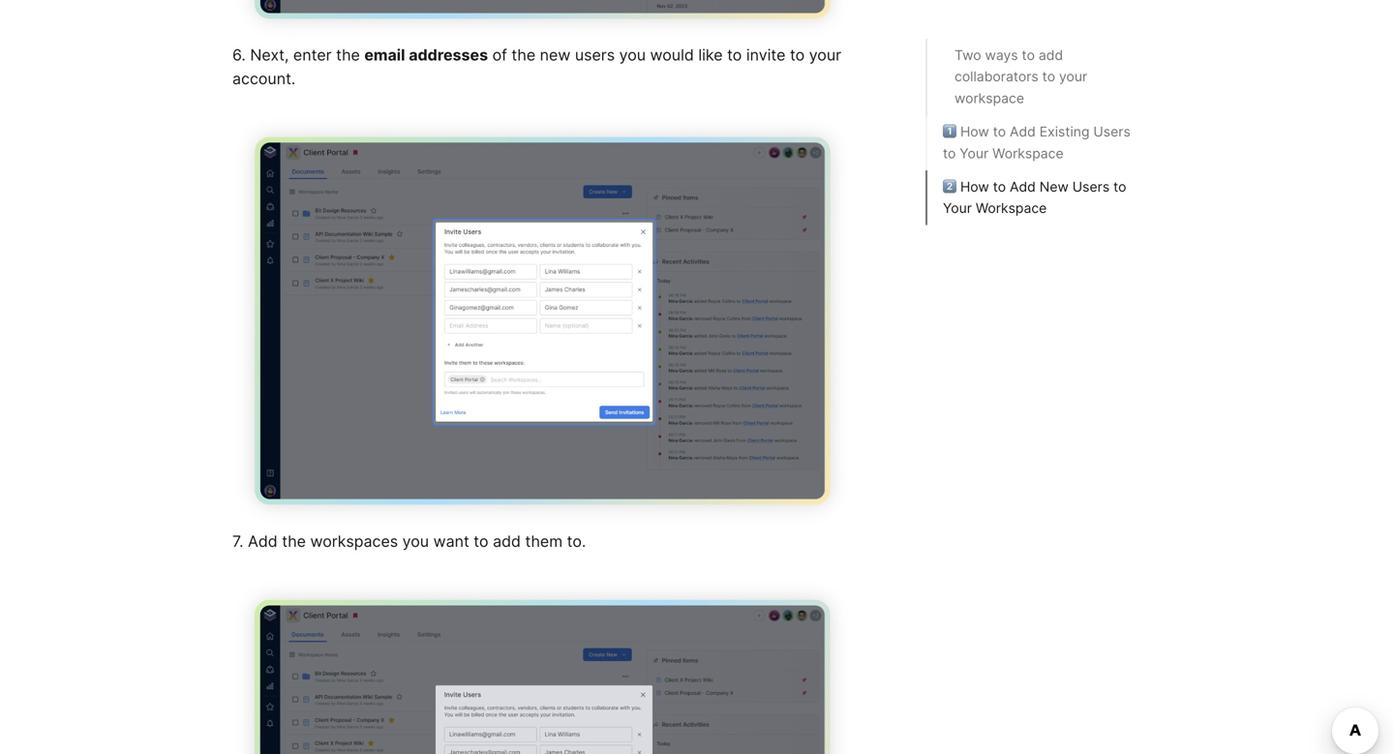 Task type: locate. For each thing, give the bounding box(es) containing it.
1 vertical spatial users
[[1073, 179, 1110, 195]]

how inside 2️⃣ how to add new users to your workspace
[[960, 179, 989, 195]]

add
[[1039, 47, 1063, 63], [493, 532, 521, 551]]

to right the ways
[[1022, 47, 1035, 63]]

add left the existing
[[1010, 124, 1036, 140]]

workspace down new
[[976, 200, 1047, 217]]

to
[[727, 46, 742, 65], [790, 46, 805, 65], [1022, 47, 1035, 63], [1042, 69, 1055, 85], [993, 124, 1006, 140], [943, 145, 956, 162], [993, 179, 1006, 195], [1114, 179, 1127, 195], [474, 532, 489, 551]]

you inside the of the new users you would like to invite to your account.
[[619, 46, 646, 65]]

your right "invite"
[[809, 46, 841, 65]]

you right users
[[619, 46, 646, 65]]

workspace
[[955, 90, 1024, 107]]

workspaces
[[310, 532, 398, 551]]

2️⃣ how to add new users to your workspace
[[943, 179, 1127, 217]]

to right 2️⃣
[[993, 179, 1006, 195]]

you left want
[[402, 532, 429, 551]]

workspace inside '1️⃣ how to add existing users to your workspace'
[[993, 145, 1064, 162]]

add left new
[[1010, 179, 1036, 195]]

add inside two ways to add collaborators to your workspace
[[1039, 47, 1063, 63]]

1 vertical spatial you
[[402, 532, 429, 551]]

them
[[525, 532, 563, 551]]

2 horizontal spatial the
[[512, 46, 536, 65]]

you for users
[[619, 46, 646, 65]]

2️⃣ how to add new users to your workspace link
[[943, 176, 1146, 220]]

two ways to add collaborators to your workspace link
[[955, 45, 1135, 110]]

workspace inside 2️⃣ how to add new users to your workspace
[[976, 200, 1047, 217]]

your down 2️⃣
[[943, 200, 972, 217]]

users
[[1094, 124, 1131, 140], [1073, 179, 1110, 195]]

to right like
[[727, 46, 742, 65]]

workspace
[[993, 145, 1064, 162], [976, 200, 1047, 217]]

1 vertical spatial how
[[960, 179, 989, 195]]

1 vertical spatial workspace
[[976, 200, 1047, 217]]

2️⃣
[[943, 179, 957, 195]]

the right enter
[[336, 46, 360, 65]]

1 vertical spatial your
[[943, 200, 972, 217]]

0 vertical spatial users
[[1094, 124, 1131, 140]]

want
[[433, 532, 469, 551]]

0 vertical spatial how
[[960, 124, 989, 140]]

new
[[1040, 179, 1069, 195]]

users right the existing
[[1094, 124, 1131, 140]]

users for existing
[[1094, 124, 1131, 140]]

collaborators
[[955, 69, 1039, 85]]

your down workspace
[[960, 145, 989, 162]]

0 vertical spatial add
[[1010, 124, 1036, 140]]

your
[[809, 46, 841, 65], [1059, 69, 1088, 85]]

of
[[492, 46, 507, 65]]

add left them
[[493, 532, 521, 551]]

add right 7.
[[248, 532, 278, 551]]

1️⃣ how to add existing users to your workspace
[[943, 124, 1131, 162]]

add inside '1️⃣ how to add existing users to your workspace'
[[1010, 124, 1036, 140]]

0 horizontal spatial you
[[402, 532, 429, 551]]

the right 7.
[[282, 532, 306, 551]]

next,
[[250, 46, 289, 65]]

1 horizontal spatial your
[[1059, 69, 1088, 85]]

users inside '1️⃣ how to add existing users to your workspace'
[[1094, 124, 1131, 140]]

your for 2️⃣
[[943, 200, 972, 217]]

users right new
[[1073, 179, 1110, 195]]

add
[[1010, 124, 1036, 140], [1010, 179, 1036, 195], [248, 532, 278, 551]]

6.
[[232, 46, 246, 65]]

your up the existing
[[1059, 69, 1088, 85]]

1 horizontal spatial the
[[336, 46, 360, 65]]

to right "invite"
[[790, 46, 805, 65]]

the
[[336, 46, 360, 65], [512, 46, 536, 65], [282, 532, 306, 551]]

your
[[960, 145, 989, 162], [943, 200, 972, 217]]

0 vertical spatial workspace
[[993, 145, 1064, 162]]

how right 1️⃣
[[960, 124, 989, 140]]

the right of
[[512, 46, 536, 65]]

0 vertical spatial you
[[619, 46, 646, 65]]

how
[[960, 124, 989, 140], [960, 179, 989, 195]]

1 vertical spatial add
[[1010, 179, 1036, 195]]

1 how from the top
[[960, 124, 989, 140]]

new
[[540, 46, 571, 65]]

how inside '1️⃣ how to add existing users to your workspace'
[[960, 124, 989, 140]]

add inside 2️⃣ how to add new users to your workspace
[[1010, 179, 1036, 195]]

6. next, enter the email addresses
[[232, 46, 488, 65]]

1 vertical spatial add
[[493, 532, 521, 551]]

you
[[619, 46, 646, 65], [402, 532, 429, 551]]

email
[[364, 46, 405, 65]]

1 horizontal spatial add
[[1039, 47, 1063, 63]]

1️⃣
[[943, 124, 957, 140]]

workspace up new
[[993, 145, 1064, 162]]

how right 2️⃣
[[960, 179, 989, 195]]

2 how from the top
[[960, 179, 989, 195]]

your inside 2️⃣ how to add new users to your workspace
[[943, 200, 972, 217]]

0 vertical spatial your
[[809, 46, 841, 65]]

the inside the of the new users you would like to invite to your account.
[[512, 46, 536, 65]]

0 vertical spatial your
[[960, 145, 989, 162]]

1 vertical spatial your
[[1059, 69, 1088, 85]]

1 horizontal spatial you
[[619, 46, 646, 65]]

0 vertical spatial add
[[1039, 47, 1063, 63]]

enter
[[293, 46, 332, 65]]

your inside '1️⃣ how to add existing users to your workspace'
[[960, 145, 989, 162]]

add right the ways
[[1039, 47, 1063, 63]]

ways
[[985, 47, 1018, 63]]

0 horizontal spatial your
[[809, 46, 841, 65]]

addresses
[[409, 46, 488, 65]]

users inside 2️⃣ how to add new users to your workspace
[[1073, 179, 1110, 195]]



Task type: describe. For each thing, give the bounding box(es) containing it.
users for new
[[1073, 179, 1110, 195]]

would
[[650, 46, 694, 65]]

like
[[698, 46, 723, 65]]

you for workspaces
[[402, 532, 429, 551]]

to down 1️⃣
[[943, 145, 956, 162]]

2 vertical spatial add
[[248, 532, 278, 551]]

to right collaborators
[[1042, 69, 1055, 85]]

how for 2️⃣
[[960, 179, 989, 195]]

of the new users you would like to invite to your account.
[[232, 46, 846, 88]]

account.
[[232, 69, 296, 88]]

your for 1️⃣
[[960, 145, 989, 162]]

two
[[955, 47, 981, 63]]

1️⃣ how to add existing users to your workspace link
[[943, 121, 1146, 165]]

add for new
[[1010, 179, 1036, 195]]

7.
[[232, 532, 244, 551]]

two ways to add collaborators to your workspace
[[955, 47, 1088, 107]]

users
[[575, 46, 615, 65]]

your inside two ways to add collaborators to your workspace
[[1059, 69, 1088, 85]]

add for existing
[[1010, 124, 1036, 140]]

existing
[[1040, 124, 1090, 140]]

workspace for new
[[976, 200, 1047, 217]]

to right want
[[474, 532, 489, 551]]

to right new
[[1114, 179, 1127, 195]]

0 horizontal spatial add
[[493, 532, 521, 551]]

7. add the workspaces you want to add them to.
[[232, 532, 586, 551]]

invite
[[746, 46, 786, 65]]

to down workspace
[[993, 124, 1006, 140]]

how for 1️⃣
[[960, 124, 989, 140]]

workspace for existing
[[993, 145, 1064, 162]]

to.
[[567, 532, 586, 551]]

your inside the of the new users you would like to invite to your account.
[[809, 46, 841, 65]]

0 horizontal spatial the
[[282, 532, 306, 551]]



Task type: vqa. For each thing, say whether or not it's contained in the screenshot.
the 📷 inside 📷 Images & Gifs link
no



